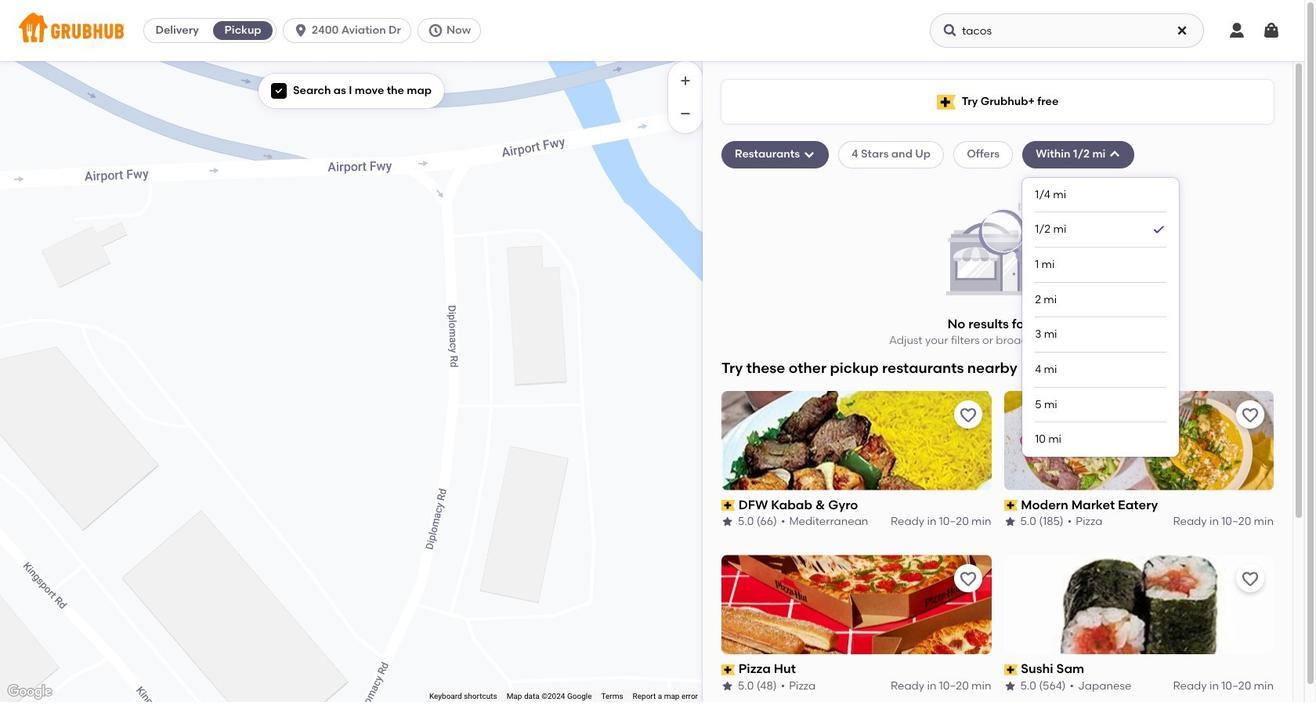 Task type: describe. For each thing, give the bounding box(es) containing it.
map region
[[0, 61, 703, 702]]

star icon image for dfw kabab & gyro logo
[[722, 516, 734, 529]]

subscription pass image for modern market eatery logo's star icon
[[1005, 500, 1018, 511]]

sushi sam logo image
[[1005, 555, 1275, 655]]

subscription pass image for star icon associated with dfw kabab & gyro logo
[[722, 500, 736, 511]]

google image
[[4, 682, 56, 702]]

subscription pass image
[[722, 665, 736, 676]]

check icon image
[[1152, 222, 1167, 238]]

grubhub plus flag logo image
[[937, 94, 956, 109]]

star icon image for the pizza hut logo
[[722, 681, 734, 693]]

Search for food, convenience, alcohol... search field
[[930, 13, 1205, 48]]

plus icon image
[[678, 73, 694, 89]]



Task type: vqa. For each thing, say whether or not it's contained in the screenshot.
Plus icon
yes



Task type: locate. For each thing, give the bounding box(es) containing it.
svg image
[[1263, 21, 1282, 40], [293, 23, 309, 38], [428, 23, 444, 38], [943, 23, 959, 38], [274, 86, 284, 96]]

main navigation navigation
[[0, 0, 1305, 61]]

subscription pass image
[[722, 500, 736, 511], [1005, 500, 1018, 511], [1005, 665, 1018, 676]]

star icon image for 'sushi sam logo'
[[1005, 681, 1017, 693]]

subscription pass image for star icon for 'sushi sam logo'
[[1005, 665, 1018, 676]]

star icon image
[[722, 516, 734, 529], [1005, 516, 1017, 529], [722, 681, 734, 693], [1005, 681, 1017, 693]]

minus icon image
[[678, 106, 694, 121]]

svg image
[[1228, 21, 1247, 40], [1177, 24, 1189, 37], [804, 148, 816, 161], [1109, 148, 1122, 161]]

pizza hut logo image
[[722, 555, 992, 655]]

list box
[[1036, 178, 1167, 457]]

star icon image for modern market eatery logo
[[1005, 516, 1017, 529]]

modern market eatery logo image
[[1005, 391, 1275, 490]]

option
[[1036, 213, 1167, 248]]

dfw kabab & gyro logo image
[[722, 391, 992, 490]]



